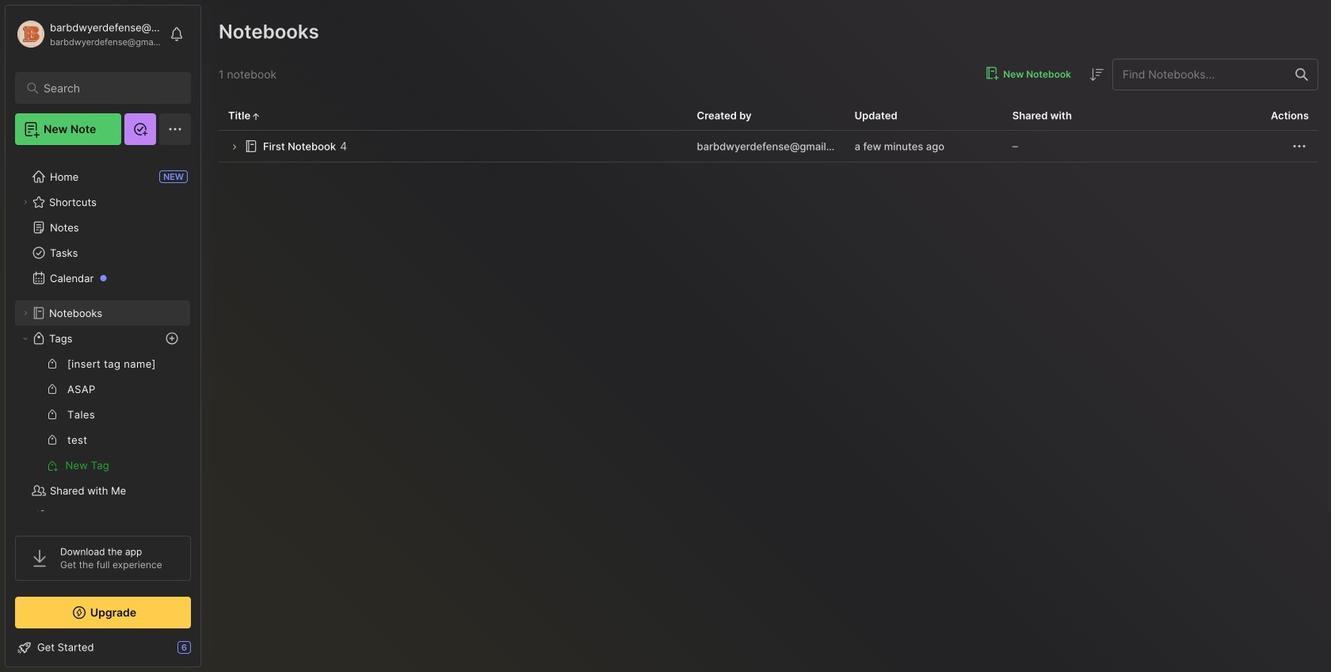 Task type: vqa. For each thing, say whether or not it's contained in the screenshot.
TO
no



Task type: locate. For each thing, give the bounding box(es) containing it.
main element
[[0, 0, 206, 672]]

row
[[219, 131, 1319, 162]]

None search field
[[44, 78, 170, 97]]

more actions image
[[1290, 137, 1309, 156]]

tree
[[6, 155, 201, 564]]

Sort field
[[1087, 65, 1106, 84]]

Account field
[[15, 18, 162, 50]]

group
[[15, 351, 190, 478]]



Task type: describe. For each thing, give the bounding box(es) containing it.
More actions field
[[1290, 137, 1309, 156]]

Help and Learning task checklist field
[[6, 635, 201, 660]]

group inside 'tree'
[[15, 351, 190, 478]]

Search text field
[[44, 81, 170, 96]]

sort options image
[[1087, 65, 1106, 84]]

expand notebooks image
[[21, 308, 30, 318]]

Find Notebooks… text field
[[1114, 61, 1286, 88]]

arrow image
[[228, 141, 240, 153]]

tree inside main element
[[6, 155, 201, 564]]

click to collapse image
[[200, 643, 212, 662]]

expand tags image
[[21, 334, 30, 343]]

none search field inside main element
[[44, 78, 170, 97]]



